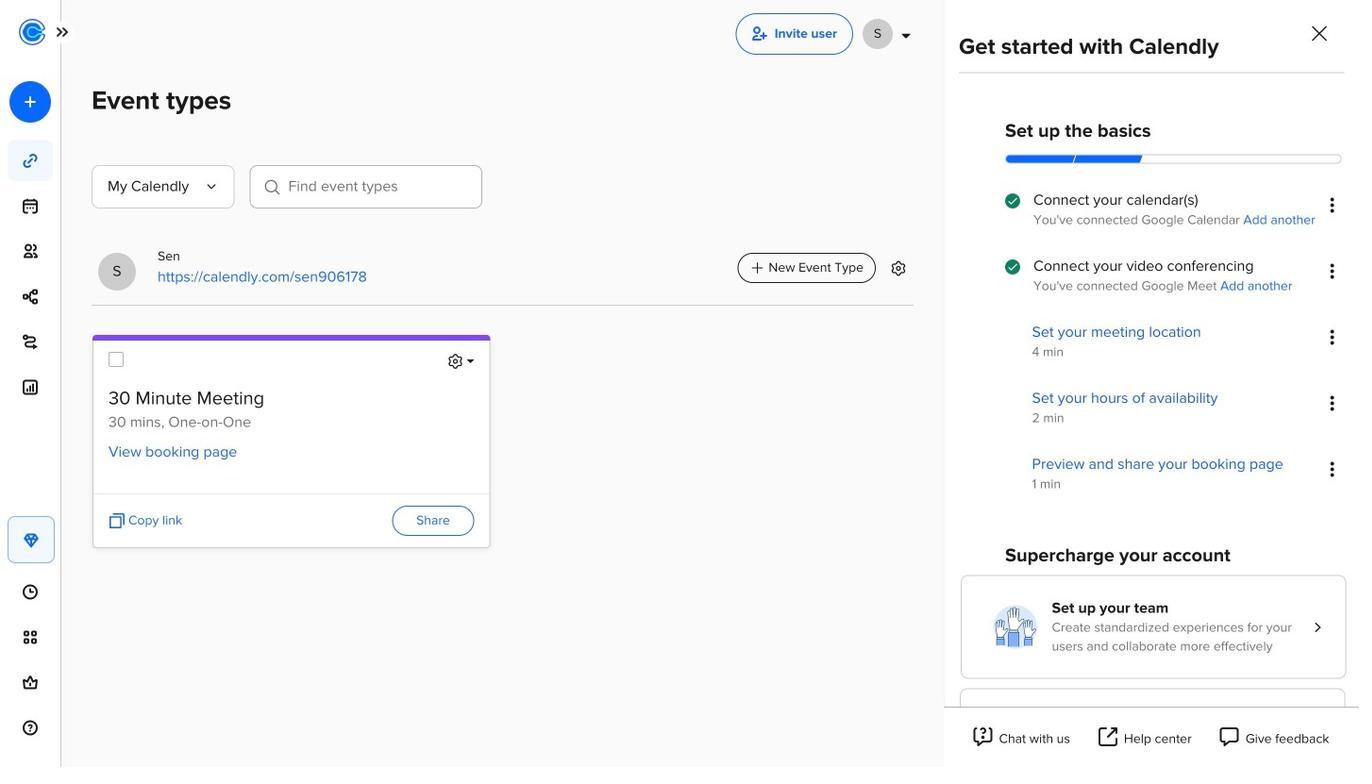 Task type: vqa. For each thing, say whether or not it's contained in the screenshot.
search field at the left of the page
yes



Task type: describe. For each thing, give the bounding box(es) containing it.
options button for setting your meeting location image
[[1322, 330, 1344, 345]]

options button for connect calendar image
[[1322, 198, 1344, 213]]

Find event types field
[[250, 165, 482, 209]]

options button for connect video image
[[1322, 264, 1344, 279]]

main navigation element
[[0, 0, 74, 768]]

home image
[[19, 19, 45, 45]]



Task type: locate. For each thing, give the bounding box(es) containing it.
event types element
[[8, 140, 53, 181]]

None search field
[[250, 165, 482, 216]]



